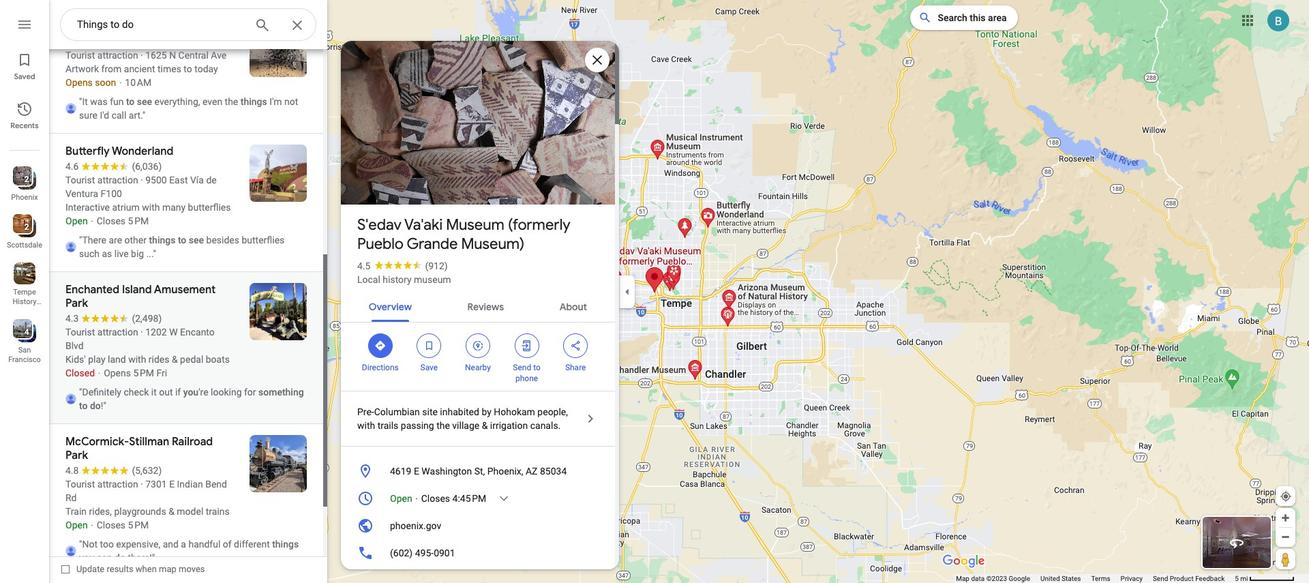 Task type: describe. For each thing, give the bounding box(es) containing it.
3,227 photos button
[[351, 171, 444, 194]]

show open hours for the week image
[[498, 492, 510, 505]]

update
[[76, 564, 105, 574]]

columbian
[[374, 407, 420, 417]]

&
[[482, 420, 488, 431]]

history
[[383, 274, 412, 285]]

search this area button
[[911, 5, 1018, 30]]

mi
[[1241, 575, 1249, 583]]

product
[[1170, 575, 1194, 583]]

4:45 pm
[[453, 493, 487, 504]]

Update results when map moves checkbox
[[61, 561, 205, 578]]

show your location image
[[1280, 490, 1293, 503]]

pre-columbian site inhabited by hohokam people, with trails passing the village & irrigation canals. button
[[341, 392, 615, 446]]

united states button
[[1041, 574, 1082, 583]]

street view image
[[1229, 535, 1246, 551]]

tempe
[[13, 288, 36, 297]]

google account: brad klo  
(klobrad84@gmail.com) image
[[1268, 9, 1290, 31]]

4
[[24, 327, 29, 337]]

(602) 495-0901 button
[[341, 540, 615, 567]]

pre-
[[357, 407, 374, 417]]

map
[[956, 575, 970, 583]]

terms button
[[1092, 574, 1111, 583]]

open
[[390, 493, 412, 504]]

google maps element
[[0, 0, 1310, 583]]

2 places element for scottsdale
[[15, 221, 29, 233]]

museum for va'aki
[[446, 216, 505, 235]]

francisco
[[8, 355, 41, 364]]

irrigation
[[490, 420, 528, 431]]

map
[[159, 564, 177, 574]]

2 for scottsdale
[[24, 222, 29, 232]]

google
[[1009, 575, 1031, 583]]

feedback
[[1196, 575, 1225, 583]]

va'aki
[[404, 216, 443, 235]]

about
[[560, 301, 587, 313]]

trails
[[378, 420, 399, 431]]

list containing saved
[[0, 0, 49, 583]]

open ⋅ closes 4:45 pm
[[390, 493, 487, 504]]

recents button
[[0, 95, 49, 134]]

update results when map moves
[[76, 564, 205, 574]]

results for things to do feed
[[49, 9, 327, 576]]

2 for phoenix
[[24, 175, 29, 184]]

search
[[938, 12, 968, 23]]

3,227 photos
[[376, 176, 439, 189]]

local history museum button
[[357, 273, 451, 286]]

united states
[[1041, 575, 1082, 583]]

scottsdale
[[7, 241, 42, 250]]

4619 e washington st, phoenix, az 85034 button
[[341, 458, 615, 485]]

save
[[421, 363, 438, 372]]

privacy button
[[1121, 574, 1143, 583]]

map data ©2023 google
[[956, 575, 1031, 583]]

(602)
[[390, 548, 413, 559]]

none field inside 'things to do' field
[[77, 16, 244, 33]]

people,
[[538, 407, 568, 417]]

moves
[[179, 564, 205, 574]]

photos
[[405, 176, 439, 189]]

phoenix
[[11, 193, 38, 202]]

zoom out image
[[1281, 532, 1291, 542]]

saved button
[[0, 46, 49, 85]]

nearby
[[465, 363, 491, 372]]

closes
[[421, 493, 450, 504]]

directions
[[362, 363, 399, 372]]

reviews
[[468, 301, 504, 313]]

collapse side panel image
[[620, 284, 635, 299]]

tab list inside the s'edav va'aki museum (formerly pueblo grande museum) main content
[[341, 289, 615, 322]]

inhabited
[[440, 407, 479, 417]]

5 mi button
[[1235, 575, 1295, 583]]

85034
[[540, 466, 567, 477]]

san francisco
[[8, 346, 41, 364]]

search this area
[[938, 12, 1007, 23]]

local
[[357, 274, 381, 285]]

az
[[526, 466, 538, 477]]



Task type: vqa. For each thing, say whether or not it's contained in the screenshot.
Add a missing place
no



Task type: locate. For each thing, give the bounding box(es) containing it.
the
[[437, 420, 450, 431]]

2 2 places element from the top
[[15, 221, 29, 233]]

hours image
[[357, 490, 374, 507]]

0 vertical spatial 2 places element
[[15, 173, 29, 186]]

zoom in image
[[1281, 513, 1291, 523]]

0 horizontal spatial museum
[[10, 307, 39, 316]]

overview
[[369, 301, 412, 313]]

1 horizontal spatial museum
[[446, 216, 505, 235]]

2 2 from the top
[[24, 222, 29, 232]]

st,
[[475, 466, 485, 477]]

this
[[970, 12, 986, 23]]

1 vertical spatial send
[[1153, 575, 1169, 583]]

museum inside 's'edav va'aki museum (formerly pueblo grande museum)'
[[446, 216, 505, 235]]

tab list
[[341, 289, 615, 322]]

s'edav va'aki museum (formerly pueblo grande museum) main content
[[341, 41, 619, 583]]

san
[[18, 346, 31, 355]]

1 horizontal spatial send
[[1153, 575, 1169, 583]]

tempe history museum
[[10, 288, 39, 316]]

4.5 stars image
[[371, 261, 425, 269]]


[[472, 338, 484, 353]]

museum right the va'aki
[[446, 216, 505, 235]]

share
[[565, 363, 586, 372]]

3,227
[[376, 176, 403, 189]]

to
[[534, 363, 541, 372]]

send inside "send to phone"
[[513, 363, 532, 372]]

1 vertical spatial museum
[[10, 307, 39, 316]]

e
[[414, 466, 419, 477]]

washington
[[422, 466, 472, 477]]

4 places element
[[15, 326, 29, 338]]

None search field
[[60, 8, 317, 42]]

2 places element for phoenix
[[15, 173, 29, 186]]

4.5
[[357, 261, 371, 271]]


[[521, 338, 533, 353]]

privacy
[[1121, 575, 1143, 583]]

list
[[0, 0, 49, 583]]

send for send product feedback
[[1153, 575, 1169, 583]]

show street view coverage image
[[1276, 549, 1296, 570]]

send
[[513, 363, 532, 372], [1153, 575, 1169, 583]]

local history museum
[[357, 274, 451, 285]]

2 places element up 'scottsdale' on the top left of the page
[[15, 221, 29, 233]]

hohokam
[[494, 407, 535, 417]]

footer containing map data ©2023 google
[[956, 574, 1235, 583]]

Things to do field
[[60, 8, 317, 42]]

send product feedback
[[1153, 575, 1225, 583]]


[[374, 338, 387, 353]]

send up phone
[[513, 363, 532, 372]]

with
[[357, 420, 375, 431]]

overview button
[[358, 289, 423, 322]]

4619
[[390, 466, 412, 477]]

terms
[[1092, 575, 1111, 583]]

s'edav
[[357, 216, 402, 235]]

None field
[[77, 16, 244, 33]]

(formerly
[[508, 216, 571, 235]]

states
[[1062, 575, 1082, 583]]

2 up phoenix
[[24, 175, 29, 184]]

s'edav va'aki museum (formerly pueblo grande museum)
[[357, 216, 571, 254]]

send inside button
[[1153, 575, 1169, 583]]

tempe history museum button
[[0, 257, 49, 316]]

1 2 places element from the top
[[15, 173, 29, 186]]


[[570, 338, 582, 353]]

none search field inside google maps element
[[60, 8, 317, 42]]

museum for history
[[10, 307, 39, 316]]

museum
[[446, 216, 505, 235], [10, 307, 39, 316]]

museum inside button
[[10, 307, 39, 316]]

footer inside google maps element
[[956, 574, 1235, 583]]

pueblo
[[357, 235, 404, 254]]

actions for s'edav va'aki museum (formerly pueblo grande museum) region
[[341, 323, 615, 391]]

⋅
[[415, 493, 419, 504]]

(602) 495-0901
[[390, 548, 455, 559]]

when
[[136, 564, 157, 574]]

495-
[[415, 548, 434, 559]]

2 places element
[[15, 173, 29, 186], [15, 221, 29, 233]]

2 up 'scottsdale' on the top left of the page
[[24, 222, 29, 232]]

museum down history
[[10, 307, 39, 316]]

0 vertical spatial 2
[[24, 175, 29, 184]]

0 vertical spatial museum
[[446, 216, 505, 235]]

saved
[[14, 72, 35, 81]]

phone
[[516, 374, 538, 383]]

5
[[1235, 575, 1239, 583]]

send for send to phone
[[513, 363, 532, 372]]


[[423, 338, 435, 353]]

0901
[[434, 548, 455, 559]]

museum)
[[461, 235, 525, 254]]

passing
[[401, 420, 434, 431]]

send product feedback button
[[1153, 574, 1225, 583]]

village
[[452, 420, 480, 431]]

grande
[[407, 235, 458, 254]]

data
[[972, 575, 985, 583]]

phoenix.gov link
[[341, 512, 615, 540]]

phoenix.gov
[[390, 520, 441, 531]]

united
[[1041, 575, 1060, 583]]

1 vertical spatial 2 places element
[[15, 221, 29, 233]]

1 2 from the top
[[24, 175, 29, 184]]

4619 e washington st, phoenix, az 85034
[[390, 466, 567, 477]]

912 reviews element
[[425, 261, 448, 271]]

area
[[988, 12, 1007, 23]]

5 mi
[[1235, 575, 1249, 583]]

history
[[13, 297, 36, 306]]

pre-columbian site inhabited by hohokam people, with trails passing the village & irrigation canals.
[[357, 407, 568, 431]]

(912)
[[425, 261, 448, 271]]

1 vertical spatial 2
[[24, 222, 29, 232]]

0 vertical spatial send
[[513, 363, 532, 372]]

send to phone
[[513, 363, 541, 383]]

tab list containing overview
[[341, 289, 615, 322]]

©2023
[[987, 575, 1007, 583]]

footer
[[956, 574, 1235, 583]]

2 places element up phoenix
[[15, 173, 29, 186]]

reviews button
[[457, 289, 515, 322]]

canals.
[[530, 420, 561, 431]]

by
[[482, 407, 492, 417]]

0 horizontal spatial send
[[513, 363, 532, 372]]

send left product
[[1153, 575, 1169, 583]]

recents
[[10, 121, 39, 130]]

phoenix,
[[488, 466, 524, 477]]

menu image
[[16, 16, 33, 33]]

information for s'edav va'aki museum (formerly pueblo grande museum) region
[[341, 458, 615, 583]]



